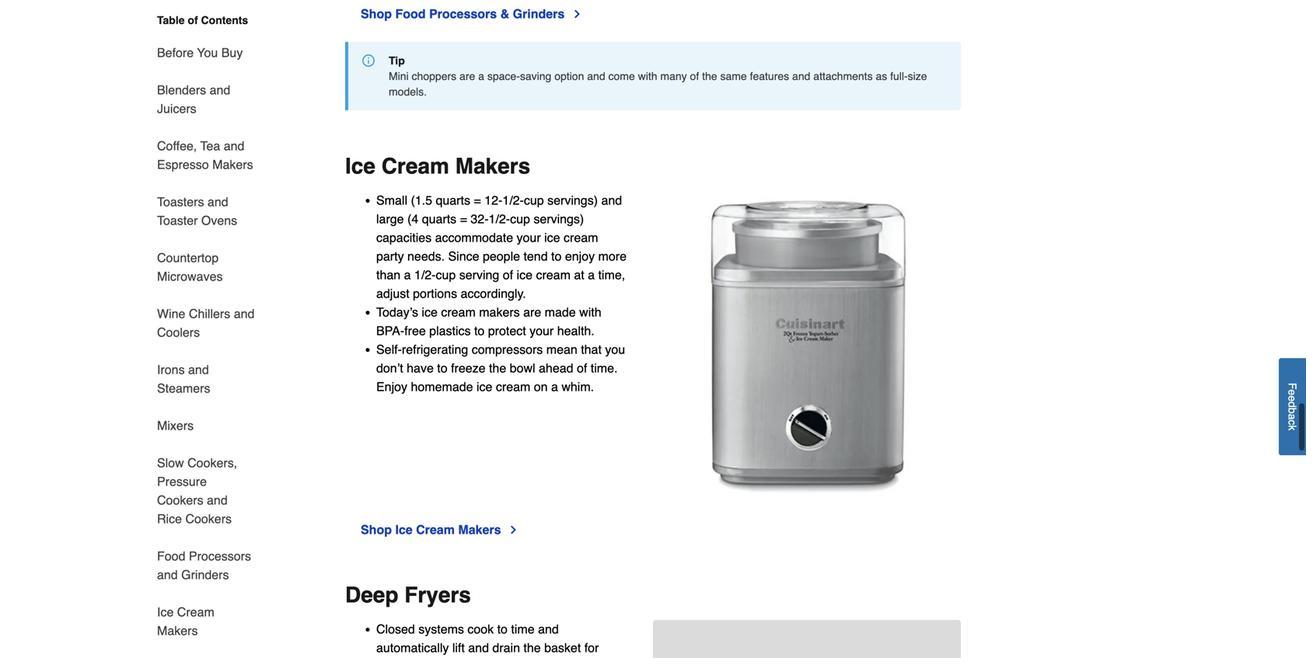 Task type: describe. For each thing, give the bounding box(es) containing it.
coffee,
[[157, 139, 197, 153]]

pressure
[[157, 475, 207, 489]]

don't
[[377, 361, 404, 376]]

a black deep fryer. image
[[653, 621, 962, 659]]

f e e d b a c k button
[[1280, 359, 1307, 456]]

refrigerating
[[402, 343, 469, 357]]

0 vertical spatial cream
[[382, 154, 450, 179]]

drain
[[493, 641, 520, 656]]

grinders inside the shop food processors & grinders link
[[513, 7, 565, 21]]

tip
[[389, 55, 405, 67]]

1 horizontal spatial ice
[[345, 154, 376, 179]]

irons
[[157, 363, 185, 377]]

juicers
[[157, 102, 197, 116]]

basket
[[545, 641, 581, 656]]

to down 'makers'
[[475, 324, 485, 339]]

deep
[[345, 583, 399, 608]]

1 vertical spatial cookers
[[186, 512, 232, 527]]

table
[[157, 14, 185, 26]]

1 e from the top
[[1287, 390, 1300, 396]]

large
[[377, 212, 404, 226]]

ice cream makers inside table of contents element
[[157, 606, 215, 639]]

chevron right image for shop ice cream makers
[[508, 524, 520, 537]]

time
[[511, 623, 535, 637]]

wine chillers and coolers
[[157, 307, 255, 340]]

people
[[483, 249, 520, 264]]

that
[[581, 343, 602, 357]]

the inside closed systems cook to time and automatically lift and drain the basket fo
[[524, 641, 541, 656]]

shop ice cream makers
[[361, 523, 501, 538]]

before
[[157, 46, 194, 60]]

0 vertical spatial your
[[517, 231, 541, 245]]

cook
[[468, 623, 494, 637]]

irons and steamers link
[[157, 352, 255, 408]]

enjoy
[[565, 249, 595, 264]]

cookers,
[[188, 456, 237, 471]]

tea
[[200, 139, 220, 153]]

ice down portions
[[422, 305, 438, 320]]

2 e from the top
[[1287, 396, 1300, 402]]

f
[[1287, 383, 1300, 390]]

cream up plastics
[[441, 305, 476, 320]]

1 horizontal spatial processors
[[429, 7, 497, 21]]

more
[[599, 249, 627, 264]]

processors inside food processors and grinders
[[189, 550, 251, 564]]

espresso
[[157, 158, 209, 172]]

deep fryers
[[345, 583, 471, 608]]

slow cookers, pressure cookers and rice cookers
[[157, 456, 237, 527]]

ice down "freeze"
[[477, 380, 493, 395]]

shop for shop food processors & grinders
[[361, 7, 392, 21]]

protect
[[488, 324, 526, 339]]

ahead
[[539, 361, 574, 376]]

ice inside shop ice cream makers "link"
[[396, 523, 413, 538]]

option
[[555, 70, 585, 83]]

(4
[[408, 212, 419, 226]]

0 horizontal spatial =
[[460, 212, 468, 226]]

adjust
[[377, 287, 410, 301]]

countertop microwaves link
[[157, 240, 255, 296]]

models.
[[389, 86, 427, 98]]

shop food processors & grinders link
[[361, 5, 584, 23]]

shop for shop ice cream makers
[[361, 523, 392, 538]]

on
[[534, 380, 548, 395]]

food inside food processors and grinders
[[157, 550, 186, 564]]

c
[[1287, 420, 1300, 426]]

of right table
[[188, 14, 198, 26]]

automatically
[[377, 641, 449, 656]]

cream inside table of contents element
[[177, 606, 215, 620]]

and inside slow cookers, pressure cookers and rice cookers
[[207, 494, 228, 508]]

0 vertical spatial ice cream makers
[[345, 154, 531, 179]]

today's
[[377, 305, 419, 320]]

makers inside "link"
[[459, 523, 501, 538]]

0 vertical spatial cookers
[[157, 494, 203, 508]]

than
[[377, 268, 401, 283]]

size
[[908, 70, 928, 83]]

toasters
[[157, 195, 204, 209]]

time,
[[599, 268, 626, 283]]

enjoy
[[377, 380, 408, 395]]

blenders and juicers link
[[157, 72, 255, 128]]

countertop
[[157, 251, 219, 265]]

and up basket
[[538, 623, 559, 637]]

0 vertical spatial 1/2-
[[503, 193, 524, 208]]

full-
[[891, 70, 908, 83]]

come
[[609, 70, 635, 83]]

and inside toasters and toaster ovens
[[208, 195, 228, 209]]

2 vertical spatial cup
[[436, 268, 456, 283]]

and inside food processors and grinders
[[157, 568, 178, 583]]

accordingly.
[[461, 287, 526, 301]]

compressors
[[472, 343, 543, 357]]

1 horizontal spatial =
[[474, 193, 481, 208]]

small (1.5 quarts = 12-1/2-cup servings) and large (4 quarts = 32-1/2-cup servings) capacities accommodate your ice cream party needs. since people tend to enjoy more than a 1/2-cup serving of ice cream at a time, adjust portions accordingly. today's ice cream makers are made with bpa-free plastics to protect your health. self-refrigerating compressors mean that you don't have to freeze the bowl ahead of time. enjoy homemade ice cream on a whim.
[[377, 193, 627, 395]]

info image
[[363, 55, 375, 67]]

before you buy link
[[157, 34, 243, 72]]

many
[[661, 70, 687, 83]]

and right features
[[793, 70, 811, 83]]

and inside wine chillers and coolers
[[234, 307, 255, 321]]

wine chillers and coolers link
[[157, 296, 255, 352]]

ice cream makers link
[[157, 594, 255, 650]]

and inside coffee, tea and espresso makers
[[224, 139, 245, 153]]

1 vertical spatial quarts
[[422, 212, 457, 226]]

of inside tip mini choppers are a space-saving option and come with many of the same features and attachments as full-size models.
[[690, 70, 700, 83]]

self-
[[377, 343, 402, 357]]

of down people on the top left of the page
[[503, 268, 514, 283]]

toasters and toaster ovens link
[[157, 184, 255, 240]]

needs.
[[408, 249, 445, 264]]

coolers
[[157, 326, 200, 340]]

2 vertical spatial 1/2-
[[415, 268, 436, 283]]

cream down bowl in the left bottom of the page
[[496, 380, 531, 395]]

food processors and grinders link
[[157, 538, 255, 594]]

12-
[[485, 193, 503, 208]]

of up whim.
[[577, 361, 588, 376]]



Task type: locate. For each thing, give the bounding box(es) containing it.
makers inside coffee, tea and espresso makers
[[212, 158, 253, 172]]

b
[[1287, 408, 1300, 414]]

time.
[[591, 361, 618, 376]]

mixers
[[157, 419, 194, 433]]

quarts down (1.5 at the top
[[422, 212, 457, 226]]

microwaves
[[157, 270, 223, 284]]

and inside small (1.5 quarts = 12-1/2-cup servings) and large (4 quarts = 32-1/2-cup servings) capacities accommodate your ice cream party needs. since people tend to enjoy more than a 1/2-cup serving of ice cream at a time, adjust portions accordingly. today's ice cream makers are made with bpa-free plastics to protect your health. self-refrigerating compressors mean that you don't have to freeze the bowl ahead of time. enjoy homemade ice cream on a whim.
[[602, 193, 622, 208]]

health.
[[558, 324, 595, 339]]

blenders
[[157, 83, 206, 97]]

0 horizontal spatial the
[[489, 361, 507, 376]]

1 vertical spatial grinders
[[181, 568, 229, 583]]

32-
[[471, 212, 489, 226]]

e up b
[[1287, 396, 1300, 402]]

a inside tip mini choppers are a space-saving option and come with many of the same features and attachments as full-size models.
[[479, 70, 485, 83]]

a up the k
[[1287, 414, 1300, 420]]

ovens
[[201, 214, 237, 228]]

and inside irons and steamers
[[188, 363, 209, 377]]

steamers
[[157, 382, 210, 396]]

are left made
[[524, 305, 542, 320]]

a cuisinart ice cream maker. image
[[653, 191, 962, 500]]

0 horizontal spatial ice
[[157, 606, 174, 620]]

ice inside the "ice cream makers" link
[[157, 606, 174, 620]]

and down cookers,
[[207, 494, 228, 508]]

and down cook
[[469, 641, 489, 656]]

1 horizontal spatial the
[[524, 641, 541, 656]]

0 vertical spatial the
[[703, 70, 718, 83]]

e up d on the right bottom of page
[[1287, 390, 1300, 396]]

food
[[396, 7, 426, 21], [157, 550, 186, 564]]

0 vertical spatial are
[[460, 70, 476, 83]]

ice cream makers up (1.5 at the top
[[345, 154, 531, 179]]

small
[[377, 193, 408, 208]]

to up the drain
[[498, 623, 508, 637]]

processors left &
[[429, 7, 497, 21]]

your down made
[[530, 324, 554, 339]]

food up tip
[[396, 7, 426, 21]]

coffee, tea and espresso makers
[[157, 139, 253, 172]]

chevron right image
[[571, 8, 584, 20], [508, 524, 520, 537]]

choppers
[[412, 70, 457, 83]]

party
[[377, 249, 404, 264]]

mixers link
[[157, 408, 194, 445]]

of right many
[[690, 70, 700, 83]]

ice down tend
[[517, 268, 533, 283]]

0 vertical spatial grinders
[[513, 7, 565, 21]]

grinders up the "ice cream makers" link
[[181, 568, 229, 583]]

0 vertical spatial shop
[[361, 7, 392, 21]]

closed
[[377, 623, 415, 637]]

cream down tend
[[536, 268, 571, 283]]

are right choppers
[[460, 70, 476, 83]]

1 vertical spatial the
[[489, 361, 507, 376]]

0 vertical spatial =
[[474, 193, 481, 208]]

to inside closed systems cook to time and automatically lift and drain the basket fo
[[498, 623, 508, 637]]

table of contents element
[[138, 12, 255, 659]]

0 vertical spatial food
[[396, 7, 426, 21]]

0 vertical spatial chevron right image
[[571, 8, 584, 20]]

serving
[[460, 268, 500, 283]]

0 horizontal spatial chevron right image
[[508, 524, 520, 537]]

0 horizontal spatial ice cream makers
[[157, 606, 215, 639]]

of
[[188, 14, 198, 26], [690, 70, 700, 83], [503, 268, 514, 283], [577, 361, 588, 376]]

quarts
[[436, 193, 471, 208], [422, 212, 457, 226]]

1 vertical spatial shop
[[361, 523, 392, 538]]

table of contents
[[157, 14, 248, 26]]

cup up portions
[[436, 268, 456, 283]]

1 vertical spatial with
[[580, 305, 602, 320]]

0 vertical spatial quarts
[[436, 193, 471, 208]]

2 vertical spatial ice
[[157, 606, 174, 620]]

cream inside "link"
[[416, 523, 455, 538]]

1 horizontal spatial food
[[396, 7, 426, 21]]

you
[[197, 46, 218, 60]]

1 horizontal spatial are
[[524, 305, 542, 320]]

you
[[606, 343, 626, 357]]

a inside button
[[1287, 414, 1300, 420]]

servings)
[[548, 193, 598, 208], [534, 212, 584, 226]]

mini
[[389, 70, 409, 83]]

blenders and juicers
[[157, 83, 230, 116]]

and down "rice"
[[157, 568, 178, 583]]

2 vertical spatial cream
[[177, 606, 215, 620]]

chevron right image inside shop ice cream makers "link"
[[508, 524, 520, 537]]

and
[[588, 70, 606, 83], [793, 70, 811, 83], [210, 83, 230, 97], [224, 139, 245, 153], [602, 193, 622, 208], [208, 195, 228, 209], [234, 307, 255, 321], [188, 363, 209, 377], [207, 494, 228, 508], [157, 568, 178, 583], [538, 623, 559, 637], [469, 641, 489, 656]]

and up steamers
[[188, 363, 209, 377]]

shop inside "link"
[[361, 523, 392, 538]]

(1.5
[[411, 193, 433, 208]]

have
[[407, 361, 434, 376]]

bowl
[[510, 361, 536, 376]]

at
[[574, 268, 585, 283]]

= left 32-
[[460, 212, 468, 226]]

systems
[[419, 623, 464, 637]]

makers
[[479, 305, 520, 320]]

contents
[[201, 14, 248, 26]]

accommodate
[[435, 231, 514, 245]]

food processors and grinders
[[157, 550, 251, 583]]

0 horizontal spatial with
[[580, 305, 602, 320]]

food down "rice"
[[157, 550, 186, 564]]

your
[[517, 231, 541, 245], [530, 324, 554, 339]]

a right at on the top left of the page
[[588, 268, 595, 283]]

with inside tip mini choppers are a space-saving option and come with many of the same features and attachments as full-size models.
[[638, 70, 658, 83]]

= left 12-
[[474, 193, 481, 208]]

1 vertical spatial are
[[524, 305, 542, 320]]

attachments
[[814, 70, 873, 83]]

ice
[[545, 231, 561, 245], [517, 268, 533, 283], [422, 305, 438, 320], [477, 380, 493, 395]]

to right tend
[[552, 249, 562, 264]]

1 vertical spatial processors
[[189, 550, 251, 564]]

a
[[479, 70, 485, 83], [404, 268, 411, 283], [588, 268, 595, 283], [552, 380, 558, 395], [1287, 414, 1300, 420]]

1 vertical spatial servings)
[[534, 212, 584, 226]]

capacities
[[377, 231, 432, 245]]

toasters and toaster ovens
[[157, 195, 237, 228]]

cup up tend
[[510, 212, 530, 226]]

f e e d b a c k
[[1287, 383, 1300, 431]]

your up tend
[[517, 231, 541, 245]]

same
[[721, 70, 747, 83]]

quarts right (1.5 at the top
[[436, 193, 471, 208]]

the down compressors
[[489, 361, 507, 376]]

cup
[[524, 193, 544, 208], [510, 212, 530, 226], [436, 268, 456, 283]]

coffee, tea and espresso makers link
[[157, 128, 255, 184]]

cream up enjoy
[[564, 231, 599, 245]]

with left many
[[638, 70, 658, 83]]

chillers
[[189, 307, 230, 321]]

the inside tip mini choppers are a space-saving option and come with many of the same features and attachments as full-size models.
[[703, 70, 718, 83]]

1 vertical spatial food
[[157, 550, 186, 564]]

cup right 12-
[[524, 193, 544, 208]]

and left come
[[588, 70, 606, 83]]

1 vertical spatial chevron right image
[[508, 524, 520, 537]]

cream down food processors and grinders
[[177, 606, 215, 620]]

grinders inside food processors and grinders
[[181, 568, 229, 583]]

as
[[876, 70, 888, 83]]

1 vertical spatial your
[[530, 324, 554, 339]]

0 horizontal spatial grinders
[[181, 568, 229, 583]]

cookers right "rice"
[[186, 512, 232, 527]]

grinders right &
[[513, 7, 565, 21]]

the left same
[[703, 70, 718, 83]]

a right than
[[404, 268, 411, 283]]

the down the time
[[524, 641, 541, 656]]

1/2- down needs.
[[415, 268, 436, 283]]

toaster
[[157, 214, 198, 228]]

tip mini choppers are a space-saving option and come with many of the same features and attachments as full-size models.
[[389, 55, 928, 98]]

a left space-
[[479, 70, 485, 83]]

the inside small (1.5 quarts = 12-1/2-cup servings) and large (4 quarts = 32-1/2-cup servings) capacities accommodate your ice cream party needs. since people tend to enjoy more than a 1/2-cup serving of ice cream at a time, adjust portions accordingly. today's ice cream makers are made with bpa-free plastics to protect your health. self-refrigerating compressors mean that you don't have to freeze the bowl ahead of time. enjoy homemade ice cream on a whim.
[[489, 361, 507, 376]]

and up ovens
[[208, 195, 228, 209]]

1 vertical spatial ice
[[396, 523, 413, 538]]

1 vertical spatial 1/2-
[[489, 212, 510, 226]]

are inside tip mini choppers are a space-saving option and come with many of the same features and attachments as full-size models.
[[460, 70, 476, 83]]

and right the chillers
[[234, 307, 255, 321]]

0 horizontal spatial food
[[157, 550, 186, 564]]

1 horizontal spatial ice cream makers
[[345, 154, 531, 179]]

bpa-
[[377, 324, 405, 339]]

2 horizontal spatial the
[[703, 70, 718, 83]]

and inside the blenders and juicers
[[210, 83, 230, 97]]

1 vertical spatial ice cream makers
[[157, 606, 215, 639]]

0 vertical spatial with
[[638, 70, 658, 83]]

2 shop from the top
[[361, 523, 392, 538]]

tend
[[524, 249, 548, 264]]

0 vertical spatial processors
[[429, 7, 497, 21]]

1/2- up accommodate
[[503, 193, 524, 208]]

to up 'homemade'
[[437, 361, 448, 376]]

freeze
[[451, 361, 486, 376]]

and right tea
[[224, 139, 245, 153]]

1 vertical spatial cup
[[510, 212, 530, 226]]

cookers down pressure
[[157, 494, 203, 508]]

a right on
[[552, 380, 558, 395]]

shop up the info icon
[[361, 7, 392, 21]]

shop up deep
[[361, 523, 392, 538]]

with inside small (1.5 quarts = 12-1/2-cup servings) and large (4 quarts = 32-1/2-cup servings) capacities accommodate your ice cream party needs. since people tend to enjoy more than a 1/2-cup serving of ice cream at a time, adjust portions accordingly. today's ice cream makers are made with bpa-free plastics to protect your health. self-refrigerating compressors mean that you don't have to freeze the bowl ahead of time. enjoy homemade ice cream on a whim.
[[580, 305, 602, 320]]

slow
[[157, 456, 184, 471]]

portions
[[413, 287, 457, 301]]

mean
[[547, 343, 578, 357]]

ice up tend
[[545, 231, 561, 245]]

0 vertical spatial cup
[[524, 193, 544, 208]]

and right blenders
[[210, 83, 230, 97]]

with up health.
[[580, 305, 602, 320]]

1 horizontal spatial with
[[638, 70, 658, 83]]

space-
[[488, 70, 520, 83]]

fryers
[[405, 583, 471, 608]]

whim.
[[562, 380, 594, 395]]

1/2- down 12-
[[489, 212, 510, 226]]

processors down slow cookers, pressure cookers and rice cookers link
[[189, 550, 251, 564]]

cream up (1.5 at the top
[[382, 154, 450, 179]]

saving
[[520, 70, 552, 83]]

2 horizontal spatial ice
[[396, 523, 413, 538]]

since
[[448, 249, 480, 264]]

2 vertical spatial the
[[524, 641, 541, 656]]

cream up fryers
[[416, 523, 455, 538]]

lift
[[453, 641, 465, 656]]

are inside small (1.5 quarts = 12-1/2-cup servings) and large (4 quarts = 32-1/2-cup servings) capacities accommodate your ice cream party needs. since people tend to enjoy more than a 1/2-cup serving of ice cream at a time, adjust portions accordingly. today's ice cream makers are made with bpa-free plastics to protect your health. self-refrigerating compressors mean that you don't have to freeze the bowl ahead of time. enjoy homemade ice cream on a whim.
[[524, 305, 542, 320]]

makers
[[456, 154, 531, 179], [212, 158, 253, 172], [459, 523, 501, 538], [157, 624, 198, 639]]

0 horizontal spatial are
[[460, 70, 476, 83]]

plastics
[[430, 324, 471, 339]]

chevron right image inside the shop food processors & grinders link
[[571, 8, 584, 20]]

homemade
[[411, 380, 473, 395]]

d
[[1287, 402, 1300, 408]]

1 vertical spatial =
[[460, 212, 468, 226]]

1 shop from the top
[[361, 7, 392, 21]]

before you buy
[[157, 46, 243, 60]]

1 horizontal spatial chevron right image
[[571, 8, 584, 20]]

0 vertical spatial servings)
[[548, 193, 598, 208]]

1 horizontal spatial grinders
[[513, 7, 565, 21]]

k
[[1287, 426, 1300, 431]]

chevron right image for shop food processors & grinders
[[571, 8, 584, 20]]

and up more
[[602, 193, 622, 208]]

shop ice cream makers link
[[361, 521, 520, 540]]

0 vertical spatial ice
[[345, 154, 376, 179]]

0 horizontal spatial processors
[[189, 550, 251, 564]]

ice cream makers down food processors and grinders
[[157, 606, 215, 639]]

1 vertical spatial cream
[[416, 523, 455, 538]]



Task type: vqa. For each thing, say whether or not it's contained in the screenshot.
avoid
no



